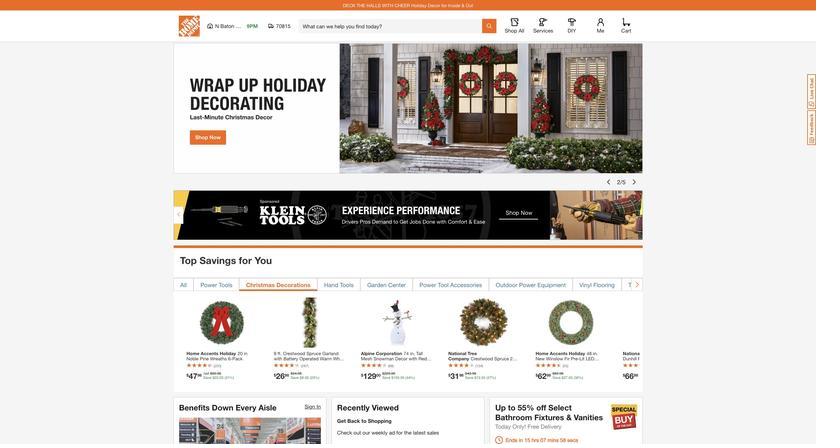 Task type: vqa. For each thing, say whether or not it's contained in the screenshot.


Task type: locate. For each thing, give the bounding box(es) containing it.
down
[[212, 403, 233, 412]]

1 horizontal spatial for
[[396, 430, 403, 436]]

100
[[393, 376, 399, 380]]

to right back
[[361, 418, 366, 424]]

1 horizontal spatial accents
[[550, 351, 568, 356]]

43
[[467, 372, 471, 376]]

home left pine at the bottom left of the page
[[187, 351, 199, 356]]

( inside $ 47 98 /set $ 69 . 98 save $ 22 . 00 ( 31 %)
[[225, 376, 226, 380]]

4 ) from the left
[[482, 364, 483, 368]]

all
[[519, 27, 524, 34], [180, 281, 187, 289]]

5 save from the left
[[553, 376, 561, 380]]

00 right "100"
[[400, 376, 404, 380]]

outdoor power equipment button
[[489, 278, 573, 291]]

0 horizontal spatial accents
[[201, 351, 218, 356]]

save left '12'
[[465, 376, 473, 380]]

inside
[[448, 2, 460, 8]]

spruce inside 9 ft. crestwood spruce garland with battery operated warm white led lights
[[306, 351, 321, 356]]

garden center
[[367, 281, 406, 289]]

red
[[419, 356, 427, 362]]

( inside $ 129 00 $ 229 . 00 save $ 100 . 00 ( 44 %)
[[405, 376, 407, 380]]

weekly
[[372, 430, 388, 436]]

5 ) from the left
[[568, 364, 568, 368]]

0 horizontal spatial in.
[[410, 351, 415, 356]]

12
[[476, 376, 480, 380]]

1 horizontal spatial national tree company
[[623, 351, 674, 356]]

0 horizontal spatial with
[[274, 356, 282, 362]]

) down wreaths
[[220, 364, 221, 368]]

2 tree from the left
[[642, 351, 652, 356]]

national
[[448, 351, 466, 356], [623, 351, 641, 356]]

3 save from the left
[[382, 376, 390, 380]]

) down the fir
[[568, 364, 568, 368]]

0 horizontal spatial tools
[[219, 281, 232, 289]]

%) right 8
[[315, 376, 319, 380]]

with for 31
[[488, 361, 496, 367]]

home up the 62
[[536, 351, 549, 356]]

tools for hand tools
[[340, 281, 354, 289]]

%) inside $ 26 98 $ 34 . 98 save $ 8 . 00 ( 23 %)
[[315, 376, 319, 380]]

0 horizontal spatial for
[[239, 255, 252, 266]]

1 vertical spatial in
[[519, 437, 523, 443]]

holiday right cheer on the top of page
[[411, 2, 427, 8]]

0 horizontal spatial decor
[[395, 356, 408, 362]]

00 inside $ 26 98 $ 34 . 98 save $ 8 . 00 ( 23 %)
[[305, 376, 309, 380]]

wreath up '12'
[[472, 361, 486, 367]]

save left 69
[[203, 376, 212, 380]]

1 save from the left
[[203, 376, 212, 380]]

) for 47
[[220, 364, 221, 368]]

aisle
[[259, 403, 277, 412]]

national up the $ 66 98
[[623, 351, 641, 356]]

home for 62
[[536, 351, 549, 356]]

save inside the $ 31 98 $ 43 . 98 save $ 12 . 00 ( 27 %)
[[465, 376, 473, 380]]

ends in 15 hrs 07 mins 58 secs
[[506, 437, 578, 443]]

229
[[384, 372, 390, 376]]

company up 43
[[448, 356, 469, 362]]

%) inside the $ 31 98 $ 43 . 98 save $ 12 . 00 ( 27 %)
[[492, 376, 496, 380]]

in inside the '20 in noble pine wreaths 6-pack'
[[244, 351, 248, 356]]

holiday left the 48
[[569, 351, 585, 356]]

0 horizontal spatial home accents holiday
[[187, 351, 236, 356]]

1 horizontal spatial in
[[519, 437, 523, 443]]

0 vertical spatial &
[[462, 2, 464, 8]]

crestwood spruce 24 in. artificial wreath with clear lights
[[448, 356, 515, 372]]

(
[[214, 364, 214, 368], [301, 364, 302, 368], [388, 364, 389, 368], [475, 364, 476, 368], [563, 364, 564, 368], [225, 376, 226, 380], [310, 376, 311, 380], [405, 376, 407, 380], [486, 376, 488, 380], [574, 376, 575, 380]]

wreath up the 62
[[536, 361, 550, 367]]

save inside "$ 62 98 $ 89 . 98 save $ 27 . 00 ( 30 %)"
[[553, 376, 561, 380]]

power for power tools
[[200, 281, 217, 289]]

deck
[[343, 2, 355, 8]]

6-
[[228, 356, 232, 362]]

for right "ad"
[[396, 430, 403, 436]]

accents up ( 250 )
[[201, 351, 218, 356]]

rouge
[[236, 23, 251, 29]]

me
[[597, 27, 604, 34]]

deck the halls with cheer holiday decor for inside & out link
[[343, 2, 473, 8]]

in. inside 74 in. tall mesh snowman decor with red birds and cool white led lights
[[410, 351, 415, 356]]

national up artificial
[[448, 351, 466, 356]]

lit
[[580, 356, 585, 362]]

home for 47
[[187, 351, 199, 356]]

) right the cool
[[393, 364, 394, 368]]

0 horizontal spatial 27
[[488, 376, 492, 380]]

save inside $ 129 00 $ 229 . 00 save $ 100 . 00 ( 44 %)
[[382, 376, 390, 380]]

save for 26
[[291, 376, 299, 380]]

&
[[462, 2, 464, 8], [566, 413, 572, 422]]

98
[[217, 372, 221, 376], [298, 372, 302, 376], [472, 372, 476, 376], [559, 372, 563, 376], [197, 373, 202, 378], [285, 373, 289, 378], [459, 373, 464, 378], [547, 373, 551, 378], [634, 373, 638, 378]]

15
[[524, 437, 530, 443]]

led right lit
[[586, 356, 594, 362]]

0 horizontal spatial home
[[187, 351, 199, 356]]

in. right 74
[[410, 351, 415, 356]]

artificial
[[454, 361, 471, 367]]

1 horizontal spatial power
[[420, 281, 436, 289]]

0 horizontal spatial led
[[274, 361, 282, 367]]

the home depot logo image
[[179, 16, 200, 36]]

led down the ft.
[[274, 361, 282, 367]]

0 horizontal spatial holiday
[[220, 351, 236, 356]]

save for 31
[[465, 376, 473, 380]]

holiday left 20 on the bottom left of the page
[[220, 351, 236, 356]]

1 horizontal spatial spruce
[[494, 356, 509, 362]]

in. right the 48
[[593, 351, 598, 356]]

operated
[[299, 356, 319, 362]]

2 horizontal spatial in.
[[593, 351, 598, 356]]

1 horizontal spatial decor
[[428, 2, 440, 8]]

0 vertical spatial in
[[244, 351, 248, 356]]

save right the 62
[[553, 376, 561, 380]]

2 27 from the left
[[564, 376, 568, 380]]

) for 62
[[568, 364, 568, 368]]

( inside the $ 31 98 $ 43 . 98 save $ 12 . 00 ( 27 %)
[[486, 376, 488, 380]]

ad
[[389, 430, 395, 436]]

0 vertical spatial for
[[441, 2, 447, 8]]

crestwood right the ft.
[[283, 351, 305, 356]]

2 horizontal spatial for
[[441, 2, 447, 8]]

sign
[[305, 404, 315, 410]]

1 vertical spatial for
[[239, 255, 252, 266]]

holiday
[[411, 2, 427, 8], [220, 351, 236, 356], [569, 351, 585, 356]]

1 horizontal spatial national
[[623, 351, 641, 356]]

1 27 from the left
[[488, 376, 492, 380]]

$
[[210, 372, 212, 376], [291, 372, 293, 376], [382, 372, 384, 376], [465, 372, 467, 376], [553, 372, 555, 376], [187, 373, 189, 378], [274, 373, 276, 378], [361, 373, 363, 378], [448, 373, 451, 378], [536, 373, 538, 378], [623, 373, 625, 378], [213, 376, 215, 380], [300, 376, 302, 380], [391, 376, 393, 380], [474, 376, 476, 380], [562, 376, 564, 380]]

& left out
[[462, 2, 464, 8]]

24
[[510, 356, 515, 362]]

0 vertical spatial to
[[508, 403, 516, 412]]

58
[[560, 437, 566, 443]]

1 horizontal spatial crestwood
[[471, 356, 493, 362]]

tool left storage on the bottom right
[[628, 281, 639, 289]]

up to 55% off select bathroom fixtures & vanities today only! free delivery
[[495, 403, 603, 430]]

get back to shopping
[[337, 418, 392, 424]]

lights left 43
[[448, 367, 461, 372]]

0 horizontal spatial all
[[180, 281, 187, 289]]

1 home accents holiday from the left
[[187, 351, 236, 356]]

crestwood spruce 24 in. artificial wreath with clear lights image
[[459, 298, 509, 348]]

1 horizontal spatial 27
[[564, 376, 568, 380]]

4 %) from the left
[[492, 376, 496, 380]]

00 inside the $ 31 98 $ 43 . 98 save $ 12 . 00 ( 27 %)
[[481, 376, 485, 380]]

spruce left 24
[[494, 356, 509, 362]]

decor
[[428, 2, 440, 8], [395, 356, 408, 362]]

save left "100"
[[382, 376, 390, 380]]

birds
[[361, 361, 372, 367]]

98 right "89" at right
[[559, 372, 563, 376]]

secs
[[567, 437, 578, 443]]

tools down top savings for you
[[219, 281, 232, 289]]

00 left 229
[[376, 373, 381, 378]]

1 horizontal spatial led
[[406, 361, 414, 367]]

00 right '12'
[[481, 376, 485, 380]]

noble
[[187, 356, 199, 362]]

0 horizontal spatial in
[[244, 351, 248, 356]]

mins
[[548, 437, 559, 443]]

0 horizontal spatial 31
[[226, 376, 230, 380]]

led down 74
[[406, 361, 414, 367]]

%) down lit
[[579, 376, 583, 380]]

62
[[538, 372, 547, 381]]

with for 129
[[409, 356, 417, 362]]

cheer
[[395, 2, 410, 8]]

vinyl
[[580, 281, 592, 289]]

spruce inside crestwood spruce 24 in. artificial wreath with clear lights
[[494, 356, 509, 362]]

2
[[617, 178, 620, 186]]

n
[[215, 23, 219, 29]]

recently
[[337, 403, 370, 412]]

2 save from the left
[[291, 376, 299, 380]]

0 horizontal spatial lights
[[284, 361, 296, 367]]

tool left accessories on the right of page
[[438, 281, 449, 289]]

with left red
[[409, 356, 417, 362]]

2 national from the left
[[623, 351, 641, 356]]

sign in link
[[305, 404, 321, 410]]

feedback link image
[[807, 110, 816, 145]]

shop
[[505, 27, 517, 34]]

home accents holiday for 47
[[187, 351, 236, 356]]

the
[[404, 430, 411, 436]]

crestwood up ( 134 )
[[471, 356, 493, 362]]

%) inside "$ 62 98 $ 89 . 98 save $ 27 . 00 ( 30 %)"
[[579, 376, 583, 380]]

1 horizontal spatial holiday
[[411, 2, 427, 8]]

national tree company up 43
[[448, 351, 477, 362]]

1 horizontal spatial home accents holiday
[[536, 351, 585, 356]]

1 horizontal spatial with
[[409, 356, 417, 362]]

all down top
[[180, 281, 187, 289]]

2 tools from the left
[[340, 281, 354, 289]]

1 horizontal spatial tree
[[642, 351, 652, 356]]

)
[[220, 364, 221, 368], [308, 364, 309, 368], [393, 364, 394, 368], [482, 364, 483, 368], [568, 364, 568, 368]]

home accents holiday up ( 250 )
[[187, 351, 236, 356]]

%) right 22
[[230, 376, 234, 380]]

26
[[276, 372, 285, 381]]

wreath
[[472, 361, 486, 367], [536, 361, 550, 367]]

2 horizontal spatial with
[[488, 361, 496, 367]]

accents
[[201, 351, 218, 356], [550, 351, 568, 356]]

with inside crestwood spruce 24 in. artificial wreath with clear lights
[[488, 361, 496, 367]]

with inside 9 ft. crestwood spruce garland with battery operated warm white led lights
[[274, 356, 282, 362]]

0 horizontal spatial wreath
[[472, 361, 486, 367]]

%) right '12'
[[492, 376, 496, 380]]

27 right '12'
[[488, 376, 492, 380]]

1 wreath from the left
[[472, 361, 486, 367]]

1 %) from the left
[[230, 376, 234, 380]]

9pm
[[247, 23, 258, 29]]

lights inside 74 in. tall mesh snowman decor with red birds and cool white led lights
[[415, 361, 428, 367]]

white inside 74 in. tall mesh snowman decor with red birds and cool white led lights
[[393, 361, 404, 367]]

) down operated on the bottom
[[308, 364, 309, 368]]

for left 'you'
[[239, 255, 252, 266]]

1 vertical spatial decor
[[395, 356, 408, 362]]

1 ) from the left
[[220, 364, 221, 368]]

2 power from the left
[[420, 281, 436, 289]]

1 vertical spatial to
[[361, 418, 366, 424]]

2 ) from the left
[[308, 364, 309, 368]]

31 down artificial
[[451, 372, 459, 381]]

power right all button
[[200, 281, 217, 289]]

27 right "89" at right
[[564, 376, 568, 380]]

1 horizontal spatial wreath
[[536, 361, 550, 367]]

0 horizontal spatial white
[[333, 356, 345, 362]]

. right 69
[[219, 376, 220, 380]]

9 ft. crestwood spruce garland with battery operated warm white led lights link
[[274, 351, 345, 367]]

in. for 62
[[593, 351, 598, 356]]

( 134 )
[[475, 364, 483, 368]]

2 horizontal spatial led
[[586, 356, 594, 362]]

1 horizontal spatial tool
[[628, 281, 639, 289]]

1 tools from the left
[[219, 281, 232, 289]]

accents up 55
[[550, 351, 568, 356]]

70815
[[276, 23, 291, 29]]

0 horizontal spatial to
[[361, 418, 366, 424]]

1 horizontal spatial lights
[[415, 361, 428, 367]]

2 %) from the left
[[315, 376, 319, 380]]

recently viewed
[[337, 403, 399, 412]]

with left clear
[[488, 361, 496, 367]]

2 horizontal spatial holiday
[[569, 351, 585, 356]]

$ 62 98 $ 89 . 98 save $ 27 . 00 ( 30 %)
[[536, 372, 583, 381]]

1 national tree company from the left
[[448, 351, 477, 362]]

2 tool from the left
[[628, 281, 639, 289]]

1 home from the left
[[187, 351, 199, 356]]

31 right 22
[[226, 376, 230, 380]]

98 left 43
[[459, 373, 464, 378]]

to up bathroom
[[508, 403, 516, 412]]

crestwood inside 9 ft. crestwood spruce garland with battery operated warm white led lights
[[283, 351, 305, 356]]

ends
[[506, 437, 517, 443]]

& down select
[[566, 413, 572, 422]]

national tree company up the $ 66 98
[[623, 351, 674, 356]]

.
[[216, 372, 217, 376], [297, 372, 298, 376], [390, 372, 391, 376], [471, 372, 472, 376], [558, 372, 559, 376], [219, 376, 220, 380], [304, 376, 305, 380], [399, 376, 400, 380], [480, 376, 481, 380], [568, 376, 569, 380]]

2 wreath from the left
[[536, 361, 550, 367]]

with inside 74 in. tall mesh snowman decor with red birds and cool white led lights
[[409, 356, 417, 362]]

3 power from the left
[[519, 281, 536, 289]]

%) for 26
[[315, 376, 319, 380]]

2 accents from the left
[[550, 351, 568, 356]]

spruce up ( 287 )
[[306, 351, 321, 356]]

5 %) from the left
[[579, 376, 583, 380]]

led inside 9 ft. crestwood spruce garland with battery operated warm white led lights
[[274, 361, 282, 367]]

31
[[451, 372, 459, 381], [226, 376, 230, 380]]

off
[[536, 403, 546, 412]]

save left 8
[[291, 376, 299, 380]]

2 home from the left
[[536, 351, 549, 356]]

save inside $ 47 98 /set $ 69 . 98 save $ 22 . 00 ( 31 %)
[[203, 376, 212, 380]]

tool
[[438, 281, 449, 289], [628, 281, 639, 289]]

00 right 8
[[305, 376, 309, 380]]

2 home accents holiday from the left
[[536, 351, 585, 356]]

%) for 129
[[411, 376, 415, 380]]

1 horizontal spatial white
[[393, 361, 404, 367]]

save
[[203, 376, 212, 380], [291, 376, 299, 380], [382, 376, 390, 380], [465, 376, 473, 380], [553, 376, 561, 380]]

0 horizontal spatial crestwood
[[283, 351, 305, 356]]

0 horizontal spatial tool
[[438, 281, 449, 289]]

4 save from the left
[[465, 376, 473, 380]]

home accents holiday up ( 55 )
[[536, 351, 585, 356]]

white right warm
[[333, 356, 345, 362]]

00 left 30
[[569, 376, 573, 380]]

halls
[[367, 2, 381, 8]]

hand
[[324, 281, 338, 289]]

1 power from the left
[[200, 281, 217, 289]]

1 horizontal spatial in.
[[448, 361, 453, 367]]

bathroom
[[495, 413, 532, 422]]

) for 31
[[482, 364, 483, 368]]

%) right "100"
[[411, 376, 415, 380]]

1 horizontal spatial all
[[519, 27, 524, 34]]

%) inside $ 129 00 $ 229 . 00 save $ 100 . 00 ( 44 %)
[[411, 376, 415, 380]]

) up the $ 31 98 $ 43 . 98 save $ 12 . 00 ( 27 %)
[[482, 364, 483, 368]]

1 accents from the left
[[201, 351, 218, 356]]

save inside $ 26 98 $ 34 . 98 save $ 8 . 00 ( 23 %)
[[291, 376, 299, 380]]

christmas decorations button
[[239, 278, 317, 291]]

in left 15
[[519, 437, 523, 443]]

0 horizontal spatial power
[[200, 281, 217, 289]]

00 right 22
[[220, 376, 224, 380]]

power right center
[[420, 281, 436, 289]]

in right 20 on the bottom left of the page
[[244, 351, 248, 356]]

for left inside
[[441, 2, 447, 8]]

all right shop
[[519, 27, 524, 34]]

1 horizontal spatial to
[[508, 403, 516, 412]]

3 ) from the left
[[393, 364, 394, 368]]

lights up 34
[[284, 361, 296, 367]]

74 in. tall mesh snowman decor with red birds and cool white led lights image
[[371, 298, 422, 348]]

1 vertical spatial &
[[566, 413, 572, 422]]

image for wrap up holiday decorating last-minute outdoor decor image
[[173, 43, 643, 174]]

in. left artificial
[[448, 361, 453, 367]]

with left battery at left bottom
[[274, 356, 282, 362]]

and
[[373, 361, 381, 367]]

0 horizontal spatial &
[[462, 2, 464, 8]]

to
[[508, 403, 516, 412], [361, 418, 366, 424]]

tools right hand
[[340, 281, 354, 289]]

tool storage
[[628, 281, 661, 289]]

1 horizontal spatial home
[[536, 351, 549, 356]]

98 left "89" at right
[[547, 373, 551, 378]]

in. inside 48 in. new winslow fir pre-lit led wreath
[[593, 351, 598, 356]]

every
[[236, 403, 256, 412]]

white right the cool
[[393, 361, 404, 367]]

3 %) from the left
[[411, 376, 415, 380]]

00 inside "$ 62 98 $ 89 . 98 save $ 27 . 00 ( 30 %)"
[[569, 376, 573, 380]]

outdoor power equipment
[[496, 281, 566, 289]]

98 left /set at the bottom of the page
[[197, 373, 202, 378]]

129
[[363, 372, 376, 381]]

home accents holiday
[[187, 351, 236, 356], [536, 351, 585, 356]]

lights inside 9 ft. crestwood spruce garland with battery operated warm white led lights
[[284, 361, 296, 367]]

1 horizontal spatial &
[[566, 413, 572, 422]]

1 national from the left
[[448, 351, 466, 356]]

flooring
[[593, 281, 615, 289]]

0 vertical spatial all
[[519, 27, 524, 34]]

0 horizontal spatial tree
[[468, 351, 477, 356]]

power right outdoor
[[519, 281, 536, 289]]

98 left 34
[[285, 373, 289, 378]]

00
[[391, 372, 395, 376], [376, 373, 381, 378], [220, 376, 224, 380], [305, 376, 309, 380], [400, 376, 404, 380], [481, 376, 485, 380], [569, 376, 573, 380]]

20 in noble pine wreaths 6-pack image
[[197, 298, 247, 348]]

0 horizontal spatial spruce
[[306, 351, 321, 356]]

0 horizontal spatial national tree company
[[448, 351, 477, 362]]

2 horizontal spatial lights
[[448, 367, 461, 372]]

2 horizontal spatial power
[[519, 281, 536, 289]]

98 down national tree company link
[[634, 373, 638, 378]]

1 horizontal spatial tools
[[340, 281, 354, 289]]

0 horizontal spatial national
[[448, 351, 466, 356]]

cart link
[[619, 18, 633, 34]]

latest
[[413, 430, 426, 436]]

1 vertical spatial all
[[180, 281, 187, 289]]

$ 129 00 $ 229 . 00 save $ 100 . 00 ( 44 %)
[[361, 372, 415, 381]]

company down 4 ft. dunhill fir artificial christmas tree with clear lights image
[[653, 351, 674, 356]]

tools for power tools
[[219, 281, 232, 289]]

lights down tall
[[415, 361, 428, 367]]

2 vertical spatial for
[[396, 430, 403, 436]]



Task type: describe. For each thing, give the bounding box(es) containing it.
%) for 31
[[492, 376, 496, 380]]

vinyl flooring button
[[573, 278, 622, 291]]

accents for 47
[[201, 351, 218, 356]]

decor inside 74 in. tall mesh snowman decor with red birds and cool white led lights
[[395, 356, 408, 362]]

$ 26 98 $ 34 . 98 save $ 8 . 00 ( 23 %)
[[274, 372, 319, 381]]

( 250 )
[[214, 364, 221, 368]]

shopping
[[368, 418, 392, 424]]

select
[[548, 403, 572, 412]]

led inside 74 in. tall mesh snowman decor with red birds and cool white led lights
[[406, 361, 414, 367]]

accents for 62
[[550, 351, 568, 356]]

44
[[407, 376, 411, 380]]

22
[[215, 376, 219, 380]]

up
[[495, 403, 506, 412]]

national tree company link
[[623, 351, 694, 367]]

1 horizontal spatial 31
[[451, 372, 459, 381]]

23
[[311, 376, 315, 380]]

69
[[212, 372, 216, 376]]

98 right 43
[[472, 372, 476, 376]]

. down winslow
[[558, 372, 559, 376]]

hand tools button
[[317, 278, 360, 291]]

viewed
[[372, 403, 399, 412]]

services button
[[533, 18, 554, 34]]

2 / 5
[[617, 178, 626, 186]]

$ 47 98 /set $ 69 . 98 save $ 22 . 00 ( 31 %)
[[187, 372, 234, 381]]

our
[[363, 430, 370, 436]]

previous slide image
[[606, 180, 611, 185]]

services
[[533, 27, 553, 34]]

storage
[[641, 281, 661, 289]]

out
[[466, 2, 473, 8]]

pine
[[200, 356, 209, 362]]

20 in noble pine wreaths 6-pack
[[187, 351, 248, 362]]

) for 26
[[308, 364, 309, 368]]

top
[[180, 255, 197, 266]]

shop all button
[[504, 18, 525, 34]]

the
[[357, 2, 365, 8]]

home accents holiday for 62
[[536, 351, 585, 356]]

get
[[337, 418, 346, 424]]

27 inside the $ 31 98 $ 43 . 98 save $ 12 . 00 ( 27 %)
[[488, 376, 492, 380]]

. down ( 250 )
[[216, 372, 217, 376]]

power tool accessories
[[420, 281, 482, 289]]

. left the 23
[[304, 376, 305, 380]]

next arrow image
[[634, 281, 640, 288]]

sign in
[[305, 404, 321, 410]]

white inside 9 ft. crestwood spruce garland with battery operated warm white led lights
[[333, 356, 345, 362]]

top savings for you
[[180, 255, 272, 266]]

wreaths
[[210, 356, 227, 362]]

%) for 62
[[579, 376, 583, 380]]

287
[[302, 364, 308, 368]]

00 right 229
[[391, 372, 395, 376]]

8
[[302, 376, 304, 380]]

34
[[293, 372, 297, 376]]

( 55 )
[[563, 364, 568, 368]]

with
[[382, 2, 393, 8]]

$ 66 98
[[623, 372, 638, 381]]

in
[[317, 404, 321, 410]]

save for 129
[[382, 376, 390, 380]]

9 ft. crestwood spruce garland with battery operated warm white led lights
[[274, 351, 345, 367]]

31 inside $ 47 98 /set $ 69 . 98 save $ 22 . 00 ( 31 %)
[[226, 376, 230, 380]]

you
[[255, 255, 272, 266]]

. left 8
[[297, 372, 298, 376]]

70815 button
[[268, 23, 291, 29]]

( 68 )
[[388, 364, 394, 368]]

68
[[389, 364, 393, 368]]

00 inside $ 47 98 /set $ 69 . 98 save $ 22 . 00 ( 31 %)
[[220, 376, 224, 380]]

check out our weekly ad for the latest sales
[[337, 430, 439, 436]]

warm
[[320, 356, 332, 362]]

98 right 69
[[217, 372, 221, 376]]

( inside $ 26 98 $ 34 . 98 save $ 8 . 00 ( 23 %)
[[310, 376, 311, 380]]

07
[[540, 437, 546, 443]]

new
[[536, 356, 545, 362]]

power tool accessories button
[[413, 278, 489, 291]]

hrs
[[532, 437, 539, 443]]

to inside up to 55% off select bathroom fixtures & vanities today only! free delivery
[[508, 403, 516, 412]]

9 ft. crestwood spruce garland with battery operated warm white led lights image
[[284, 298, 334, 348]]

sign in card banner image
[[179, 418, 321, 444]]

in. inside crestwood spruce 24 in. artificial wreath with clear lights
[[448, 361, 453, 367]]

benefits
[[179, 403, 210, 412]]

free delivery
[[528, 423, 562, 430]]

live chat image
[[807, 74, 816, 109]]

/set
[[203, 372, 209, 376]]

( 287 )
[[301, 364, 309, 368]]

snowman
[[374, 356, 394, 362]]

55%
[[518, 403, 534, 412]]

sales
[[427, 430, 439, 436]]

wreath inside 48 in. new winslow fir pre-lit led wreath
[[536, 361, 550, 367]]

( inside "$ 62 98 $ 89 . 98 save $ 27 . 00 ( 30 %)"
[[574, 376, 575, 380]]

cart
[[621, 27, 631, 34]]

holiday for 47
[[220, 351, 236, 356]]

garland
[[322, 351, 339, 356]]

lights inside crestwood spruce 24 in. artificial wreath with clear lights
[[448, 367, 461, 372]]

power for power tool accessories
[[420, 281, 436, 289]]

98 right 34
[[298, 372, 302, 376]]

wreath inside crestwood spruce 24 in. artificial wreath with clear lights
[[472, 361, 486, 367]]

What can we help you find today? search field
[[303, 19, 482, 33]]

$ inside the $ 66 98
[[623, 373, 625, 378]]

in. for 129
[[410, 351, 415, 356]]

save for 62
[[553, 376, 561, 380]]

clear
[[497, 361, 508, 367]]

55
[[564, 364, 568, 368]]

. left '12'
[[471, 372, 472, 376]]

shop all
[[505, 27, 524, 34]]

n baton rouge
[[215, 23, 251, 29]]

me button
[[590, 18, 611, 34]]

& inside up to 55% off select bathroom fixtures & vanities today only! free delivery
[[566, 413, 572, 422]]

2 national tree company from the left
[[623, 351, 674, 356]]

47
[[189, 372, 197, 381]]

. left "100"
[[390, 372, 391, 376]]

christmas decorations
[[246, 281, 311, 289]]

holiday for 62
[[569, 351, 585, 356]]

. left 30
[[568, 376, 569, 380]]

equipment
[[537, 281, 566, 289]]

in for ends
[[519, 437, 523, 443]]

benefits down every aisle
[[179, 403, 277, 412]]

diy button
[[561, 18, 582, 34]]

48 in. new winslow fir pre-lit led wreath image
[[546, 298, 596, 348]]

fixtures
[[534, 413, 564, 422]]

garden
[[367, 281, 387, 289]]

out
[[354, 430, 361, 436]]

1 tree from the left
[[468, 351, 477, 356]]

led inside 48 in. new winslow fir pre-lit led wreath
[[586, 356, 594, 362]]

98 inside the $ 66 98
[[634, 373, 638, 378]]

) for 129
[[393, 364, 394, 368]]

power tools button
[[194, 278, 239, 291]]

christmas
[[246, 281, 275, 289]]

in for 20
[[244, 351, 248, 356]]

0 horizontal spatial company
[[448, 356, 469, 362]]

. down ( 134 )
[[480, 376, 481, 380]]

1 horizontal spatial company
[[653, 351, 674, 356]]

special buy logo image
[[611, 404, 637, 430]]

mesh
[[361, 356, 372, 362]]

crestwood inside crestwood spruce 24 in. artificial wreath with clear lights
[[471, 356, 493, 362]]

tall
[[416, 351, 423, 356]]

center
[[388, 281, 406, 289]]

4 ft. dunhill fir artificial christmas tree with clear lights image
[[633, 298, 684, 348]]

next slide image
[[632, 180, 637, 185]]

%) inside $ 47 98 /set $ 69 . 98 save $ 22 . 00 ( 31 %)
[[230, 376, 234, 380]]

savings
[[200, 255, 236, 266]]

. left 44
[[399, 376, 400, 380]]

1 tool from the left
[[438, 281, 449, 289]]

winslow
[[546, 356, 563, 362]]

27 inside "$ 62 98 $ 89 . 98 save $ 27 . 00 ( 30 %)"
[[564, 376, 568, 380]]

0 vertical spatial decor
[[428, 2, 440, 8]]

250
[[214, 364, 220, 368]]



